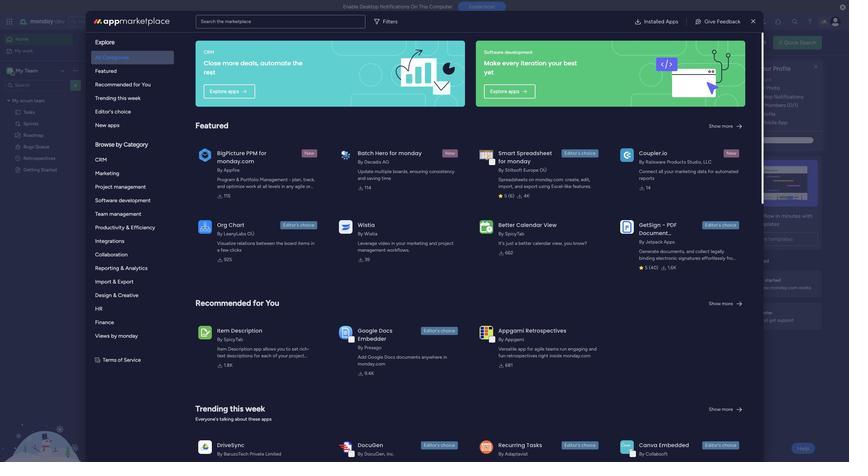 Task type: describe. For each thing, give the bounding box(es) containing it.
0 vertical spatial software
[[484, 50, 504, 55]]

0 vertical spatial appgami
[[499, 327, 524, 335]]

list box containing my scrum team
[[0, 94, 86, 267]]

0 vertical spatial get
[[740, 258, 749, 264]]

docs inside the google docs embedder
[[379, 327, 393, 335]]

for inside smart spreadsheet for monday
[[499, 158, 506, 165]]

crm inside button
[[198, 309, 209, 315]]

2 monday dev > my team > my scrum team link from the left
[[322, 82, 422, 159]]

m
[[8, 68, 12, 73]]

help for help center learn and get support
[[747, 310, 758, 316]]

google inside the google docs embedder
[[358, 327, 378, 335]]

getsign - pdf document generation and esign collection
[[639, 221, 700, 254]]

notifications for enable desktop notifications
[[774, 94, 804, 100]]

monday up "appfire"
[[238, 149, 255, 155]]

4 > from the left
[[290, 149, 292, 155]]

your inside "good morning, christina! quickly access your recent boards, inbox and workspaces"
[[155, 43, 166, 49]]

the inside close more deals, automate the rest
[[293, 59, 303, 67]]

decadis
[[364, 159, 381, 165]]

complete for complete profile
[[738, 111, 760, 117]]

feedback
[[717, 18, 741, 25]]

0 horizontal spatial oü
[[247, 231, 254, 237]]

best
[[564, 59, 577, 67]]

collaboration
[[95, 252, 128, 258]]

2 > from the left
[[194, 149, 197, 155]]

0 vertical spatial a
[[515, 241, 518, 247]]

more for featured
[[722, 123, 733, 129]]

monday.com inside versatile app for agile teams run engaging and fun retrospectives right inside monday.com
[[563, 353, 591, 359]]

1 vertical spatial wistia
[[364, 231, 378, 237]]

& for export
[[113, 279, 116, 285]]

app
[[778, 120, 788, 126]]

calendar
[[517, 221, 542, 229]]

monday inside button
[[166, 309, 184, 315]]

binding
[[639, 256, 655, 261]]

items inside item description app allows you to set rich- text descriptions for each of your project items
[[217, 360, 229, 366]]

public board image
[[15, 167, 21, 173]]

& for portfolio
[[236, 177, 239, 183]]

invite team members (0/1) link
[[731, 102, 822, 109]]

all inside program & portfolio management - plan, track, and optimize work at all levels in any agile or hybrid framework
[[263, 184, 267, 190]]

show all
[[406, 169, 424, 175]]

dapulse x slim image
[[812, 63, 820, 71]]

better
[[499, 221, 515, 229]]

see plans
[[78, 19, 98, 24]]

embedder
[[358, 335, 386, 343]]

7 > from the left
[[457, 149, 460, 155]]

rest
[[204, 68, 215, 77]]

no thanks button
[[635, 241, 663, 252]]

explore up all on the left of the page
[[95, 39, 115, 46]]

teammates
[[204, 243, 231, 249]]

a inside visualize relations between the board items in a few clicks
[[217, 248, 220, 253]]

enable now! button
[[458, 2, 506, 12]]

dapulse close image
[[840, 4, 846, 11]]

for inside versatile app for agile teams run engaging and fun retrospectives right inside monday.com
[[527, 347, 534, 352]]

workflow
[[752, 213, 775, 219]]

baruzotech
[[224, 452, 249, 457]]

help for help
[[798, 445, 810, 452]]

import & export
[[95, 279, 134, 285]]

by up add
[[358, 345, 363, 351]]

by down batch
[[358, 159, 363, 165]]

app inside versatile app for agile teams run engaging and fun retrospectives right inside monday.com
[[518, 347, 526, 352]]

editor's choice for org chart
[[283, 222, 315, 228]]

3 > from the left
[[265, 149, 268, 155]]

editor's for getsign - pdf document generation and esign collection
[[705, 222, 721, 228]]

by down org
[[217, 231, 223, 237]]

bugs
[[23, 144, 34, 150]]

smart
[[499, 150, 516, 157]]

and inside spreadsheets on monday.com: create, edit, import, and export using excel-like features.
[[515, 184, 523, 190]]

documents
[[397, 355, 421, 360]]

& for get
[[735, 258, 739, 264]]

editor's for canva embedded
[[705, 443, 721, 449]]

board
[[284, 241, 297, 247]]

my work button
[[4, 46, 73, 56]]

bugs queue
[[23, 144, 49, 150]]

help center learn and get support
[[747, 310, 794, 323]]

monday.com inside getting started learn how monday.com works
[[771, 285, 798, 291]]

0 vertical spatial lottie animation element
[[529, 30, 719, 56]]

agile inside program & portfolio management - plan, track, and optimize work at all levels in any agile or hybrid framework
[[295, 184, 305, 190]]

project inside item description app allows you to set rich- text descriptions for each of your project items
[[289, 353, 304, 359]]

marketing inside connect all your marketing data for automated reports
[[675, 169, 697, 175]]

management for project management
[[114, 184, 146, 190]]

apps right "these"
[[262, 417, 272, 423]]

1 vertical spatial profile
[[761, 111, 776, 117]]

my inside list box
[[12, 98, 19, 104]]

works
[[799, 285, 812, 291]]

caret down image
[[7, 98, 10, 103]]

circle o image for invite
[[731, 103, 735, 108]]

editor's for docugen
[[424, 443, 440, 449]]

monday up "home" button
[[30, 18, 53, 25]]

apps down close more deals, automate the rest
[[228, 88, 239, 94]]

by for browse
[[116, 141, 122, 149]]

management inside leverage video in your marketing and project management workflows.
[[358, 248, 386, 253]]

access
[[137, 43, 153, 49]]

and inside "good morning, christina! quickly access your recent boards, inbox and workspaces"
[[218, 43, 227, 49]]

in inside program & portfolio management - plan, track, and optimize work at all levels in any agile or hybrid framework
[[281, 184, 285, 190]]

editor's for smart spreadsheet for monday
[[565, 151, 581, 156]]

inbox image
[[745, 18, 752, 25]]

by inside drivesync by baruzotech private limited
[[217, 452, 223, 457]]

workspaces inside "good morning, christina! quickly access your recent boards, inbox and workspaces"
[[229, 43, 258, 49]]

monday up consistency
[[430, 149, 447, 155]]

(6)
[[508, 193, 515, 199]]

6 > from the left
[[385, 149, 388, 155]]

1 horizontal spatial trending this week
[[195, 404, 265, 414]]

1 monday dev > my team > my scrum team link from the left
[[226, 82, 326, 159]]

editor's choice for smart spreadsheet for monday
[[565, 151, 596, 156]]

import,
[[499, 184, 514, 190]]

select product image
[[6, 18, 13, 25]]

learn for help
[[747, 318, 759, 323]]

limited
[[266, 452, 281, 457]]

0 vertical spatial recommended for you
[[95, 81, 151, 88]]

and inside the update multiple boards, ensuring consistency and saving time
[[358, 176, 366, 181]]

0 vertical spatial crm
[[204, 50, 214, 55]]

canva embedded
[[639, 442, 689, 450]]

monday up service
[[118, 333, 138, 339]]

generation
[[639, 238, 670, 246]]

install our mobile app link
[[731, 119, 822, 127]]

give for give feedback
[[705, 18, 716, 25]]

documents,
[[660, 249, 685, 255]]

explore apps for yet
[[490, 88, 519, 94]]

more for recommended for you
[[722, 301, 733, 307]]

help image
[[807, 18, 813, 25]]

my workspaces
[[135, 279, 178, 287]]

by down the docugen
[[358, 452, 363, 457]]

1 monday dev > my team > my scrum team from the left
[[142, 149, 231, 155]]

sales
[[185, 309, 196, 315]]

invite inside invite button
[[673, 243, 685, 249]]

getting for getting started
[[23, 167, 40, 173]]

workspace selection element
[[6, 67, 39, 75]]

show for trending this week
[[709, 407, 721, 413]]

everyone's
[[195, 417, 219, 423]]

choice for recurring tasks
[[582, 443, 596, 449]]

choice for google docs embedder
[[441, 328, 455, 334]]

make
[[484, 59, 501, 67]]

collaborating
[[256, 243, 288, 249]]

enable for enable now!
[[469, 4, 483, 10]]

quickly
[[117, 43, 135, 49]]

0 horizontal spatial workspaces
[[145, 279, 178, 287]]

see
[[78, 19, 86, 24]]

by jetpack apps
[[639, 239, 675, 245]]

spreadsheet
[[517, 150, 552, 157]]

0 horizontal spatial the
[[217, 18, 224, 24]]

each
[[261, 353, 272, 359]]

anywhere
[[422, 355, 442, 360]]

by down recurring
[[499, 452, 504, 457]]

monday inside smart spreadsheet for monday
[[508, 158, 531, 165]]

start
[[243, 243, 254, 249]]

from
[[727, 256, 737, 261]]

4 monday dev > my team > my scrum team from the left
[[430, 149, 518, 155]]

scrum up stiltsoft at the top
[[493, 149, 506, 155]]

0 vertical spatial you
[[564, 241, 572, 247]]

by down canva
[[639, 452, 645, 457]]

integrations
[[95, 238, 124, 244]]

by inside appgami retrospectives by appgami
[[499, 337, 504, 343]]

docs inside add google docs documents anywhere in monday.com
[[385, 355, 395, 360]]

0 vertical spatial trending this week
[[95, 95, 141, 101]]

getting for getting started learn how monday.com works
[[747, 278, 764, 283]]

update for update multiple boards, ensuring consistency and saving time
[[358, 169, 374, 175]]

choice for canva embedded
[[722, 443, 737, 449]]

1 horizontal spatial week
[[245, 404, 265, 414]]

templates inside 'button'
[[769, 236, 793, 242]]

and inside versatile app for agile teams run engaging and fun retrospectives right inside monday.com
[[589, 347, 597, 352]]

search inside button
[[800, 39, 817, 46]]

invite for team
[[738, 103, 750, 109]]

and inside help center learn and get support
[[760, 318, 768, 323]]

monday left batch
[[334, 149, 351, 155]]

5 (40)
[[645, 265, 659, 271]]

scrum up track,
[[301, 149, 314, 155]]

close more deals, automate the rest
[[204, 59, 303, 77]]

monday down category
[[142, 149, 159, 155]]

explore inside 'button'
[[750, 236, 768, 242]]

0 vertical spatial recommended
[[95, 81, 132, 88]]

0 horizontal spatial of
[[118, 357, 123, 364]]

agile inside versatile app for agile teams run engaging and fun retrospectives right inside monday.com
[[535, 347, 545, 352]]

electronic
[[656, 256, 678, 261]]

ensuring
[[410, 169, 428, 175]]

efficiency
[[131, 224, 155, 231]]

how
[[760, 285, 769, 291]]

boards, inside the update multiple boards, ensuring consistency and saving time
[[393, 169, 409, 175]]

by inside wistia by wistia
[[358, 231, 363, 237]]

0 vertical spatial trending
[[95, 95, 116, 101]]

your left teammates
[[191, 243, 202, 249]]

search the marketplace
[[201, 18, 251, 24]]

1 vertical spatial trending
[[195, 404, 228, 414]]

using
[[539, 184, 550, 190]]

workflows.
[[387, 248, 410, 253]]

your inside leverage video in your marketing and project management workflows.
[[396, 241, 406, 247]]

(inbox)
[[171, 186, 191, 194]]

by inside 'item description by spicytab'
[[217, 337, 223, 343]]

1 horizontal spatial development
[[505, 50, 533, 55]]

editor's for google docs embedder
[[424, 328, 440, 334]]

team inside list box
[[34, 98, 45, 104]]

notifications for enable desktop notifications on this computer
[[380, 4, 410, 10]]

know?
[[573, 241, 587, 247]]

feed
[[157, 186, 169, 194]]

show more button for you
[[706, 299, 746, 310]]

thanks
[[646, 243, 660, 249]]

114
[[365, 185, 372, 191]]

1 vertical spatial you
[[266, 298, 279, 308]]

0 vertical spatial wistia
[[358, 221, 375, 229]]

1 vertical spatial appgami
[[505, 337, 524, 343]]

0 horizontal spatial featured
[[95, 68, 117, 74]]

apps down every
[[508, 88, 519, 94]]

work inside button
[[23, 48, 33, 54]]

dapulse x slim image
[[752, 17, 756, 26]]

recent
[[167, 43, 183, 49]]

europe
[[524, 168, 539, 173]]

spicytab inside 'better calendar view by spicytab'
[[505, 231, 525, 237]]

5 > from the left
[[361, 149, 364, 155]]

1 horizontal spatial software development
[[484, 50, 533, 55]]

ag
[[383, 159, 389, 165]]

by leanylabs oü
[[217, 231, 254, 237]]

features.
[[573, 184, 591, 190]]

(40)
[[649, 265, 659, 271]]

banner logo image for make every iteration your best yet
[[649, 41, 737, 107]]

editor's choice for docugen
[[424, 443, 455, 449]]

scrum right hero
[[397, 149, 410, 155]]

leverage
[[358, 241, 377, 247]]

0 vertical spatial profile
[[773, 65, 791, 73]]

0 horizontal spatial you
[[142, 81, 151, 88]]

0 vertical spatial search
[[201, 18, 216, 24]]

my inside workspace selection element
[[16, 67, 23, 74]]

1 horizontal spatial this
[[230, 404, 244, 414]]

new for bigpicture ppm for monday.com
[[305, 151, 315, 156]]

pdf
[[667, 221, 677, 229]]

and inside getsign - pdf document generation and esign collection
[[672, 238, 683, 246]]

all for show
[[419, 169, 424, 175]]

0 horizontal spatial lottie animation element
[[0, 394, 86, 463]]

service
[[124, 357, 141, 364]]

2 monday dev > my team > my scrum team from the left
[[238, 149, 326, 155]]

relations
[[237, 241, 255, 247]]

getting started
[[23, 167, 57, 173]]

your for complete
[[759, 65, 772, 73]]

desktop for enable desktop notifications
[[754, 94, 773, 100]]

items inside visualize relations between the board items in a few clicks
[[298, 241, 310, 247]]

apps image
[[775, 18, 782, 25]]

enable for enable desktop notifications
[[738, 94, 753, 100]]

1 horizontal spatial recommended for you
[[195, 298, 279, 308]]

by left stiltsoft at the top
[[499, 168, 504, 173]]

choice for smart spreadsheet for monday
[[582, 151, 596, 156]]

management
[[260, 177, 288, 183]]

by inside 'better calendar view by spicytab'
[[499, 231, 504, 237]]

item description by spicytab
[[217, 327, 263, 343]]

close my workspaces image
[[125, 279, 133, 287]]

0 horizontal spatial this
[[118, 95, 127, 101]]

- inside getsign - pdf document generation and esign collection
[[663, 221, 666, 229]]

new up browse
[[95, 122, 106, 129]]

desktop for enable desktop notifications on this computer
[[360, 4, 379, 10]]

home
[[16, 36, 29, 42]]

signatures
[[679, 256, 701, 261]]

my team
[[16, 67, 38, 74]]

to
[[286, 347, 291, 352]]

9.4k
[[365, 371, 374, 377]]

docugen,
[[364, 452, 386, 457]]

editor's choice for canva embedded
[[705, 443, 737, 449]]

all for connect
[[659, 169, 663, 175]]

all categories
[[95, 54, 129, 61]]

add google docs documents anywhere in monday.com
[[358, 355, 447, 367]]



Task type: locate. For each thing, give the bounding box(es) containing it.
complete up install
[[738, 111, 760, 117]]

0 vertical spatial agile
[[295, 184, 305, 190]]

0 vertical spatial project
[[438, 241, 454, 247]]

1.8k
[[224, 363, 233, 369]]

item for item description by spicytab
[[217, 327, 230, 335]]

editor's choice
[[95, 109, 131, 115], [565, 151, 596, 156], [283, 222, 315, 228], [705, 222, 737, 228], [424, 328, 455, 334], [424, 443, 455, 449], [565, 443, 596, 449], [705, 443, 737, 449]]

leanylabs
[[224, 231, 246, 237]]

public board image for tasks
[[15, 109, 21, 115]]

1 horizontal spatial update
[[358, 169, 374, 175]]

started
[[765, 278, 781, 283]]

spicytab
[[505, 231, 525, 237], [224, 337, 243, 343]]

0 horizontal spatial work
[[23, 48, 33, 54]]

apps inside button
[[666, 18, 679, 25]]

items down text
[[217, 360, 229, 366]]

apps marketplace image
[[94, 17, 169, 26]]

or
[[306, 184, 311, 190]]

1 vertical spatial development
[[119, 197, 151, 204]]

close update feed (inbox) image
[[125, 186, 133, 194]]

retrospectives inside appgami retrospectives by appgami
[[526, 327, 567, 335]]

help inside button
[[798, 445, 810, 452]]

work inside program & portfolio management - plan, track, and optimize work at all levels in any agile or hybrid framework
[[246, 184, 256, 190]]

oü
[[540, 168, 547, 173], [247, 231, 254, 237]]

0 vertical spatial help
[[747, 310, 758, 316]]

1 vertical spatial tasks
[[527, 442, 542, 450]]

0 horizontal spatial week
[[128, 95, 141, 101]]

1 horizontal spatial oü
[[540, 168, 547, 173]]

lottie animation image
[[0, 394, 86, 463]]

you inside item description app allows you to set rich- text descriptions for each of your project items
[[277, 347, 285, 352]]

0 vertical spatial items
[[298, 241, 310, 247]]

new
[[95, 122, 106, 129], [305, 151, 315, 156], [445, 151, 455, 156], [727, 151, 737, 156]]

your down "account" on the top of the page
[[755, 85, 765, 91]]

boost your workflow in minutes with ready-made templates
[[725, 213, 813, 227]]

your inside item description app allows you to set rich- text descriptions for each of your project items
[[278, 353, 288, 359]]

0 horizontal spatial give
[[705, 18, 716, 25]]

views by monday
[[95, 333, 138, 339]]

run
[[560, 347, 567, 352]]

1 horizontal spatial tasks
[[527, 442, 542, 450]]

your down the binding
[[639, 262, 649, 268]]

search right "quick"
[[800, 39, 817, 46]]

list box
[[0, 94, 86, 267]]

& inside program & portfolio management - plan, track, and optimize work at all levels in any agile or hybrid framework
[[236, 177, 239, 183]]

show for recommended for you
[[709, 301, 721, 307]]

generate documents, and collect legally binding electronic signatures effortlessly from your monday.com boards
[[639, 249, 737, 268]]

roy mann image
[[141, 209, 155, 223]]

item for item description app allows you to set rich- text descriptions for each of your project items
[[217, 347, 227, 352]]

2 horizontal spatial enable
[[738, 94, 753, 100]]

program & portfolio management - plan, track, and optimize work at all levels in any agile or hybrid framework
[[217, 177, 315, 196]]

1 horizontal spatial public board image
[[134, 137, 141, 145]]

software development up every
[[484, 50, 533, 55]]

your up workflows.
[[396, 241, 406, 247]]

legally
[[711, 249, 725, 255]]

desktop up filters popup button
[[360, 4, 379, 10]]

tasks up adaptavist
[[527, 442, 542, 450]]

0 vertical spatial complete
[[731, 65, 758, 73]]

monday.com down the started at the right
[[771, 285, 798, 291]]

- inside program & portfolio management - plan, track, and optimize work at all levels in any agile or hybrid framework
[[289, 177, 291, 183]]

all right the 'at'
[[263, 184, 267, 190]]

update
[[358, 169, 374, 175], [135, 186, 155, 194]]

1 vertical spatial items
[[217, 360, 229, 366]]

by up 'program'
[[217, 168, 223, 173]]

you left to
[[277, 347, 285, 352]]

1 horizontal spatial retrospectives
[[143, 138, 181, 144]]

editor's for recurring tasks
[[565, 443, 581, 449]]

crm right 'sales'
[[198, 309, 209, 315]]

1 horizontal spatial agile
[[535, 347, 545, 352]]

saving
[[367, 176, 381, 181]]

all down railsware
[[659, 169, 663, 175]]

by collabsoft
[[639, 452, 668, 457]]

description for item description app allows you to set rich- text descriptions for each of your project items
[[228, 347, 253, 352]]

recommended up 'sales'
[[195, 298, 251, 308]]

editor's choice for google docs embedder
[[424, 328, 455, 334]]

2 vertical spatial show more button
[[706, 405, 746, 415]]

and inside program & portfolio management - plan, track, and optimize work at all levels in any agile or hybrid framework
[[217, 184, 225, 190]]

by left thanks
[[639, 239, 645, 245]]

it's just a better calendar view, you know?
[[499, 241, 587, 247]]

software development down close update feed (inbox) 'icon'
[[95, 197, 151, 204]]

1 horizontal spatial of
[[273, 353, 277, 359]]

1 show more from the top
[[709, 123, 733, 129]]

apps up documents,
[[664, 239, 675, 245]]

in inside visualize relations between the board items in a few clicks
[[311, 241, 315, 247]]

more inside close more deals, automate the rest
[[222, 59, 239, 67]]

0 vertical spatial your
[[759, 65, 772, 73]]

3 monday dev > my team > my scrum team from the left
[[334, 149, 422, 155]]

1 horizontal spatial the
[[276, 241, 283, 247]]

boards
[[679, 262, 693, 268]]

1 vertical spatial trending this week
[[195, 404, 265, 414]]

no
[[638, 243, 645, 249]]

your for upload
[[755, 85, 765, 91]]

v2 user feedback image
[[726, 39, 731, 46]]

your up "made"
[[740, 213, 751, 219]]

monday up show all
[[399, 150, 422, 157]]

1 vertical spatial recommended
[[195, 298, 251, 308]]

learn down center at the right bottom
[[747, 318, 759, 323]]

0 horizontal spatial boards,
[[184, 43, 202, 49]]

trending this week up new apps
[[95, 95, 141, 101]]

5 for smart spreadsheet for monday
[[504, 193, 507, 199]]

public board image down my scrum team
[[15, 109, 21, 115]]

notifications up (0/1)
[[774, 94, 804, 100]]

0 horizontal spatial 5
[[504, 193, 507, 199]]

by up connect
[[639, 159, 645, 165]]

reports
[[639, 176, 655, 181]]

show more button for week
[[706, 405, 746, 415]]

visualize
[[217, 241, 236, 247]]

team inside workspace selection element
[[25, 67, 38, 74]]

for inside connect all your marketing data for automated reports
[[708, 169, 714, 175]]

llc
[[704, 159, 712, 165]]

8 > from the left
[[481, 149, 484, 155]]

circle o image for install
[[731, 120, 735, 126]]

0 vertical spatial show more button
[[706, 121, 746, 132]]

banner logo image for close more deals, automate the rest
[[390, 45, 457, 102]]

show inside button
[[406, 169, 418, 175]]

Search in workspace field
[[14, 81, 57, 89]]

&
[[236, 177, 239, 183], [126, 224, 129, 231], [735, 258, 739, 264], [121, 265, 124, 272], [113, 279, 116, 285], [113, 292, 117, 299]]

learn inside help center learn and get support
[[747, 318, 759, 323]]

circle o image inside enable desktop notifications link
[[731, 95, 735, 100]]

explore apps for rest
[[210, 88, 239, 94]]

agile up right
[[535, 347, 545, 352]]

item inside 'item description by spicytab'
[[217, 327, 230, 335]]

boards, right 'multiple'
[[393, 169, 409, 175]]

between
[[256, 241, 275, 247]]

0 vertical spatial tasks
[[23, 109, 35, 115]]

public board image inside list box
[[15, 109, 21, 115]]

invite members image
[[760, 18, 767, 25]]

& for efficiency
[[126, 224, 129, 231]]

2 circle o image from the top
[[731, 103, 735, 108]]

make every iteration your best yet
[[484, 59, 577, 77]]

1 horizontal spatial boards,
[[393, 169, 409, 175]]

1 vertical spatial featured
[[195, 121, 229, 131]]

a right just
[[515, 241, 518, 247]]

item inside item description app allows you to set rich- text descriptions for each of your project items
[[217, 347, 227, 352]]

1 circle o image from the top
[[731, 95, 735, 100]]

workspace image
[[136, 336, 153, 352]]

1 vertical spatial management
[[109, 211, 141, 217]]

terms of service link
[[103, 357, 141, 364]]

14
[[646, 185, 651, 191]]

more for trending this week
[[722, 407, 733, 413]]

your up "account" on the top of the page
[[759, 65, 772, 73]]

desktop up the invite team members (0/1)
[[754, 94, 773, 100]]

circle o image inside the upload your photo link
[[731, 86, 735, 91]]

getting started learn how monday.com works
[[747, 278, 812, 291]]

circle o image inside invite team members (0/1) link
[[731, 103, 735, 108]]

descriptions
[[227, 353, 253, 359]]

1 vertical spatial give
[[734, 39, 744, 46]]

learn inside getting started learn how monday.com works
[[747, 285, 759, 291]]

the inside visualize relations between the board items in a few clicks
[[276, 241, 283, 247]]

1 vertical spatial show more button
[[706, 299, 746, 310]]

0 vertical spatial development
[[505, 50, 533, 55]]

import
[[95, 279, 111, 285]]

new up the automated
[[727, 151, 737, 156]]

editor's for org chart
[[283, 222, 299, 228]]

1 circle o image from the top
[[731, 86, 735, 91]]

public board image
[[15, 109, 21, 115], [134, 137, 141, 145]]

1 horizontal spatial marketing
[[675, 169, 697, 175]]

1 vertical spatial this
[[230, 404, 244, 414]]

app logo image
[[339, 148, 352, 162], [198, 148, 212, 162], [480, 148, 493, 162], [620, 148, 634, 162], [198, 220, 212, 234], [339, 220, 352, 234], [480, 220, 493, 234], [620, 220, 634, 234], [198, 326, 212, 340], [339, 326, 352, 340], [480, 326, 493, 340], [198, 441, 212, 454], [339, 441, 352, 454], [480, 441, 493, 454], [620, 441, 634, 454]]

and inside generate documents, and collect legally binding electronic signatures effortlessly from your monday.com boards
[[687, 249, 695, 255]]

show more for you
[[709, 301, 733, 307]]

banner logo image
[[649, 41, 737, 107], [390, 45, 457, 102]]

private
[[250, 452, 264, 457]]

5 left (6)
[[504, 193, 507, 199]]

marketing
[[675, 169, 697, 175], [407, 241, 428, 247]]

christina overa image
[[830, 16, 841, 27]]

1 horizontal spatial search
[[800, 39, 817, 46]]

explore templates
[[750, 236, 793, 242]]

0 horizontal spatial software development
[[95, 197, 151, 204]]

coupler.io
[[639, 150, 668, 157]]

editor's choice for recurring tasks
[[565, 443, 596, 449]]

0 vertical spatial docs
[[379, 327, 393, 335]]

0 horizontal spatial trending this week
[[95, 95, 141, 101]]

this up new apps
[[118, 95, 127, 101]]

1 vertical spatial 5
[[645, 265, 648, 271]]

1 horizontal spatial featured
[[195, 121, 229, 131]]

retrospectives inside list box
[[23, 155, 55, 161]]

templates image image
[[727, 160, 816, 207]]

about
[[235, 417, 247, 423]]

of right each
[[273, 353, 277, 359]]

support
[[778, 318, 794, 323]]

agile
[[295, 184, 305, 190], [535, 347, 545, 352]]

for inside bigpicture ppm for monday.com
[[259, 150, 267, 157]]

in inside "boost your workflow in minutes with ready-made templates"
[[776, 213, 780, 219]]

clicks
[[230, 248, 242, 253]]

new up consistency
[[445, 151, 455, 156]]

lottie animation element
[[529, 30, 719, 56], [0, 394, 86, 463]]

0 horizontal spatial agile
[[295, 184, 305, 190]]

by up versatile on the bottom right of the page
[[499, 337, 504, 343]]

complete profile link
[[738, 110, 822, 118]]

1 item from the top
[[217, 327, 230, 335]]

for
[[133, 81, 140, 88], [259, 150, 267, 157], [390, 150, 397, 157], [499, 158, 506, 165], [708, 169, 714, 175], [253, 298, 264, 308], [527, 347, 534, 352], [254, 353, 260, 359]]

hr
[[95, 306, 103, 312]]

scrum inside list box
[[20, 98, 33, 104]]

workspaces up deals,
[[229, 43, 258, 49]]

enable inside button
[[469, 4, 483, 10]]

update for update feed (inbox)
[[135, 186, 155, 194]]

apps up browse by category
[[108, 122, 120, 129]]

0 vertical spatial this
[[118, 95, 127, 101]]

1 > from the left
[[169, 149, 172, 155]]

monday.com inside bigpicture ppm for monday.com
[[217, 158, 254, 165]]

monday sales crm
[[166, 309, 209, 315]]

this up the 'everyone's talking about these apps'
[[230, 404, 244, 414]]

software down project
[[95, 197, 117, 204]]

circle o image down check circle image
[[731, 95, 735, 100]]

monday.com inside add google docs documents anywhere in monday.com
[[358, 361, 385, 367]]

started
[[41, 167, 57, 173]]

profile down the invite team members (0/1)
[[761, 111, 776, 117]]

google up embedder
[[358, 327, 378, 335]]

your inside connect all your marketing data for automated reports
[[665, 169, 674, 175]]

my
[[15, 48, 21, 54], [16, 67, 23, 74], [12, 98, 19, 104], [173, 149, 180, 155], [198, 149, 204, 155], [269, 149, 276, 155], [294, 149, 300, 155], [365, 149, 372, 155], [390, 149, 396, 155], [461, 149, 468, 155], [485, 149, 492, 155], [135, 279, 143, 287]]

featured down "all categories"
[[95, 68, 117, 74]]

1 vertical spatial lottie animation element
[[0, 394, 86, 463]]

notifications image
[[730, 18, 737, 25]]

0 vertical spatial you
[[142, 81, 151, 88]]

by for views
[[111, 333, 117, 339]]

collection
[[639, 246, 667, 254]]

complete up setup
[[731, 65, 758, 73]]

hybrid
[[217, 191, 231, 196]]

0 horizontal spatial development
[[119, 197, 151, 204]]

collabsoft
[[646, 452, 668, 457]]

center
[[759, 310, 773, 316]]

of inside item description app allows you to set rich- text descriptions for each of your project items
[[273, 353, 277, 359]]

1 horizontal spatial desktop
[[754, 94, 773, 100]]

monday.com inside generate documents, and collect legally binding electronic signatures effortlessly from your monday.com boards
[[650, 262, 677, 268]]

crm down the inbox
[[204, 50, 214, 55]]

templates down "boost your workflow in minutes with ready-made templates"
[[769, 236, 793, 242]]

computer
[[429, 4, 453, 10]]

choice for org chart
[[300, 222, 315, 228]]

items right board
[[298, 241, 310, 247]]

the left board
[[276, 241, 283, 247]]

0 horizontal spatial tasks
[[23, 109, 35, 115]]

1 vertical spatial a
[[217, 248, 220, 253]]

productivity & efficiency
[[95, 224, 155, 231]]

recommended for you down categories
[[95, 81, 151, 88]]

1 vertical spatial circle o image
[[731, 103, 735, 108]]

software
[[484, 50, 504, 55], [95, 197, 117, 204]]

option
[[0, 95, 86, 96]]

v2 bolt switch image
[[779, 39, 783, 46]]

quick
[[785, 39, 799, 46]]

2 explore apps from the left
[[490, 88, 519, 94]]

in inside add google docs documents anywhere in monday.com
[[444, 355, 447, 360]]

my inside button
[[15, 48, 21, 54]]

presago
[[364, 345, 382, 351]]

the left marketplace
[[217, 18, 224, 24]]

featured up bigpicture
[[195, 121, 229, 131]]

levels
[[268, 184, 280, 190]]

0 vertical spatial desktop
[[360, 4, 379, 10]]

show for featured
[[709, 123, 721, 129]]

your inside "boost your workflow in minutes with ready-made templates"
[[740, 213, 751, 219]]

2 show more from the top
[[709, 301, 733, 307]]

0 vertical spatial marketing
[[675, 169, 697, 175]]

made
[[741, 221, 754, 227]]

work down portfolio
[[246, 184, 256, 190]]

in up workflows.
[[391, 241, 395, 247]]

oü up relations
[[247, 231, 254, 237]]

management down leverage
[[358, 248, 386, 253]]

show more for week
[[709, 407, 733, 413]]

by up it's
[[499, 231, 504, 237]]

circle o image for enable
[[731, 95, 735, 100]]

roadmap
[[23, 132, 44, 138]]

& left efficiency at top
[[126, 224, 129, 231]]

1 vertical spatial crm
[[95, 157, 107, 163]]

by up leverage
[[358, 231, 363, 237]]

3 show more button from the top
[[706, 405, 746, 415]]

complete for complete your profile
[[731, 65, 758, 73]]

choice for docugen
[[441, 443, 455, 449]]

workspaces down the analytics
[[145, 279, 178, 287]]

batch hero for monday
[[358, 150, 422, 157]]

app inside item description app allows you to set rich- text descriptions for each of your project items
[[254, 347, 262, 352]]

trending this week
[[95, 95, 141, 101], [195, 404, 265, 414]]

0 horizontal spatial banner logo image
[[390, 45, 457, 102]]

oü up monday.com:
[[540, 168, 547, 173]]

0 vertical spatial week
[[128, 95, 141, 101]]

description inside item description app allows you to set rich- text descriptions for each of your project items
[[228, 347, 253, 352]]

0 horizontal spatial trending
[[95, 95, 116, 101]]

circle o image
[[731, 95, 735, 100], [731, 120, 735, 126]]

apps right 'installed'
[[666, 18, 679, 25]]

1 vertical spatial public board image
[[134, 137, 141, 145]]

0 vertical spatial -
[[289, 177, 291, 183]]

1 vertical spatial item
[[217, 347, 227, 352]]

0 horizontal spatial update
[[135, 186, 155, 194]]

0 vertical spatial show more
[[709, 123, 733, 129]]

get down center at the right bottom
[[769, 318, 776, 323]]

0 horizontal spatial software
[[95, 197, 117, 204]]

2 vertical spatial crm
[[198, 309, 209, 315]]

0 vertical spatial work
[[23, 48, 33, 54]]

retrospectives
[[507, 353, 537, 359]]

trending up new apps
[[95, 95, 116, 101]]

give right v2 user feedback icon
[[734, 39, 744, 46]]

1 vertical spatial desktop
[[754, 94, 773, 100]]

1 horizontal spatial recommended
[[195, 298, 251, 308]]

scrum up the by appfire
[[205, 149, 219, 155]]

learn left the how
[[747, 285, 759, 291]]

versatile
[[499, 347, 517, 352]]

0 vertical spatial notifications
[[380, 4, 410, 10]]

adaptavist
[[505, 452, 528, 457]]

1 horizontal spatial trending
[[195, 404, 228, 414]]

trending up the everyone's
[[195, 404, 228, 414]]

1 vertical spatial you
[[277, 347, 285, 352]]

0 vertical spatial oü
[[540, 168, 547, 173]]

new for coupler.io
[[727, 151, 737, 156]]

update inside the update multiple boards, ensuring consistency and saving time
[[358, 169, 374, 175]]

0 horizontal spatial enable
[[343, 4, 359, 10]]

1 image
[[750, 14, 757, 22]]

by presago
[[358, 345, 382, 351]]

circle o image for upload
[[731, 86, 735, 91]]

team management
[[95, 211, 141, 217]]

learn for getting
[[747, 285, 759, 291]]

templates inside "boost your workflow in minutes with ready-made templates"
[[755, 221, 780, 227]]

0 horizontal spatial getting
[[23, 167, 40, 173]]

time
[[382, 176, 391, 181]]

circle o image
[[731, 86, 735, 91], [731, 103, 735, 108]]

profile up setup account "link"
[[773, 65, 791, 73]]

editor's choice for getsign - pdf document generation and esign collection
[[705, 222, 737, 228]]

0 horizontal spatial public board image
[[15, 109, 21, 115]]

your down by railsware products studio, llc
[[665, 169, 674, 175]]

& left inspired
[[735, 258, 739, 264]]

5 for getsign - pdf document generation and esign collection
[[645, 265, 648, 271]]

1 vertical spatial project
[[289, 353, 304, 359]]

public board image for retrospectives
[[134, 137, 141, 145]]

invite inside invite team members (0/1) link
[[738, 103, 750, 109]]

1 vertical spatial apps
[[664, 239, 675, 245]]

complete inside 'complete profile' link
[[738, 111, 760, 117]]

2 item from the top
[[217, 347, 227, 352]]

& for creative
[[113, 292, 117, 299]]

2 app from the left
[[518, 347, 526, 352]]

drivesync by baruzotech private limited
[[217, 442, 281, 457]]

browse by category
[[95, 141, 148, 149]]

1 show more button from the top
[[706, 121, 746, 132]]

development up every
[[505, 50, 533, 55]]

0 vertical spatial templates
[[755, 221, 780, 227]]

in left any
[[281, 184, 285, 190]]

in right board
[[311, 241, 315, 247]]

0 vertical spatial public board image
[[15, 109, 21, 115]]

marketing
[[95, 170, 119, 177]]

queue
[[35, 144, 49, 150]]

project inside leverage video in your marketing and project management workflows.
[[438, 241, 454, 247]]

public board image inside the quick search results 'list box'
[[134, 137, 141, 145]]

get
[[740, 258, 749, 264], [769, 318, 776, 323]]

invite for your
[[176, 243, 190, 249]]

3 show more from the top
[[709, 407, 733, 413]]

choice for getsign - pdf document generation and esign collection
[[722, 222, 737, 228]]

explore down the yet
[[490, 88, 507, 94]]

1 vertical spatial agile
[[535, 347, 545, 352]]

enable for enable desktop notifications on this computer
[[343, 4, 359, 10]]

trending this week up the 'everyone's talking about these apps'
[[195, 404, 265, 414]]

your inside generate documents, and collect legally binding electronic signatures effortlessly from your monday.com boards
[[639, 262, 649, 268]]

& for analytics
[[121, 265, 124, 272]]

framework
[[232, 191, 254, 196]]

your inside make every iteration your best yet
[[548, 59, 562, 67]]

teams
[[546, 347, 559, 352]]

monday.com down electronic at the right
[[650, 262, 677, 268]]

add
[[358, 355, 367, 360]]

give for give feedback
[[734, 39, 744, 46]]

0 horizontal spatial -
[[289, 177, 291, 183]]

in right the anywhere
[[444, 355, 447, 360]]

google inside add google docs documents anywhere in monday.com
[[368, 355, 383, 360]]

quick search results list box
[[125, 77, 704, 167]]

5 left (40)
[[645, 265, 648, 271]]

1 explore apps from the left
[[210, 88, 239, 94]]

2 circle o image from the top
[[731, 120, 735, 126]]

calendar
[[533, 241, 551, 247]]

get inside help center learn and get support
[[769, 318, 776, 323]]

monday left 'sales'
[[166, 309, 184, 315]]

1 app from the left
[[254, 347, 262, 352]]

2 show more button from the top
[[706, 299, 746, 310]]

of right terms
[[118, 357, 123, 364]]

workspace image
[[6, 67, 13, 74]]

now!
[[484, 4, 495, 10]]

edit,
[[581, 177, 591, 183]]

marketing inside leverage video in your marketing and project management workflows.
[[407, 241, 428, 247]]

1 horizontal spatial a
[[515, 241, 518, 247]]

0 horizontal spatial get
[[740, 258, 749, 264]]

3 monday dev > my team > my scrum team link from the left
[[418, 82, 518, 159]]

management for team management
[[109, 211, 141, 217]]

desktop inside enable desktop notifications link
[[754, 94, 773, 100]]

monday sales crm button
[[129, 292, 411, 322]]

templates down workflow on the top of the page
[[755, 221, 780, 227]]

and inside leverage video in your marketing and project management workflows.
[[429, 241, 437, 247]]

management
[[114, 184, 146, 190], [109, 211, 141, 217], [358, 248, 386, 253]]

app
[[254, 347, 262, 352], [518, 347, 526, 352]]

check circle image
[[731, 77, 735, 82]]

boards, inside "good morning, christina! quickly access your recent boards, inbox and workspaces"
[[184, 43, 202, 49]]

0 vertical spatial circle o image
[[731, 95, 735, 100]]

retrospectives inside the quick search results 'list box'
[[143, 138, 181, 144]]

templates
[[755, 221, 780, 227], [769, 236, 793, 242]]

by decadis ag
[[358, 159, 389, 165]]

learn down legally
[[721, 258, 734, 264]]

enable desktop notifications link
[[731, 93, 822, 101]]

description for item description by spicytab
[[231, 327, 263, 335]]

talking
[[220, 417, 234, 423]]

management up productivity & efficiency
[[109, 211, 141, 217]]

1 vertical spatial help
[[798, 445, 810, 452]]

in inside leverage video in your marketing and project management workflows.
[[391, 241, 395, 247]]

getting inside list box
[[23, 167, 40, 173]]

new for batch hero for monday
[[445, 151, 455, 156]]

your down to
[[278, 353, 288, 359]]

see plans button
[[69, 17, 101, 27]]

text
[[217, 353, 226, 359]]

explore down rest
[[210, 88, 227, 94]]

1 vertical spatial software
[[95, 197, 117, 204]]

terms of use image
[[95, 357, 100, 364]]

development down close update feed (inbox) 'icon'
[[119, 197, 151, 204]]

all inside connect all your marketing data for automated reports
[[659, 169, 663, 175]]

0 vertical spatial retrospectives
[[143, 138, 181, 144]]

automate
[[260, 59, 291, 67]]

for inside item description app allows you to set rich- text descriptions for each of your project items
[[254, 353, 260, 359]]

project
[[95, 184, 113, 190]]

1 vertical spatial description
[[228, 347, 253, 352]]

new up track,
[[305, 151, 315, 156]]

1 horizontal spatial lottie animation element
[[529, 30, 719, 56]]

1 horizontal spatial getting
[[747, 278, 764, 283]]

video
[[378, 241, 390, 247]]

39
[[365, 257, 370, 263]]

getsign
[[639, 221, 661, 229]]

give inside button
[[705, 18, 716, 25]]

search everything image
[[792, 18, 799, 25]]

just
[[506, 241, 514, 247]]

0 vertical spatial spicytab
[[505, 231, 525, 237]]

spicytab inside 'item description by spicytab'
[[224, 337, 243, 343]]

0 vertical spatial software development
[[484, 50, 533, 55]]

0 vertical spatial learn
[[721, 258, 734, 264]]

0 vertical spatial google
[[358, 327, 378, 335]]

ppm
[[246, 150, 258, 157]]

all left consistency
[[419, 169, 424, 175]]

1 horizontal spatial project
[[438, 241, 454, 247]]

management right project
[[114, 184, 146, 190]]



Task type: vqa. For each thing, say whether or not it's contained in the screenshot.


